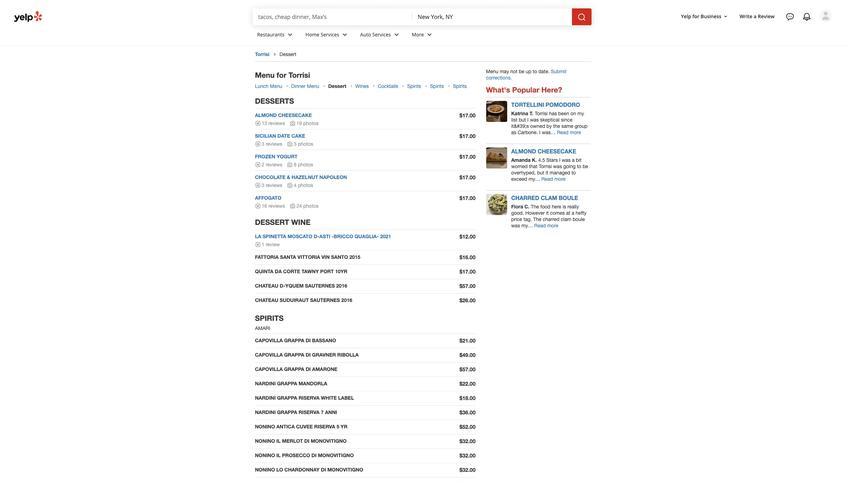 Task type: vqa. For each thing, say whether or not it's contained in the screenshot.
MANDORLA
yes



Task type: locate. For each thing, give the bounding box(es) containing it.
almond cheesecake link up 4.5
[[512, 148, 577, 154]]

19 photos link
[[290, 121, 319, 126]]

boule
[[573, 216, 585, 222]]

0 horizontal spatial almond cheesecake link
[[255, 112, 312, 118]]

a
[[754, 13, 757, 19], [572, 157, 575, 163], [572, 210, 575, 216]]

il for prosecco
[[277, 452, 281, 458]]

0 vertical spatial almond cheesecake link
[[255, 112, 312, 118]]

stars
[[547, 157, 558, 163]]

nardini for $36.00
[[255, 409, 276, 415]]

0 vertical spatial dessert
[[280, 52, 297, 57]]

1 vertical spatial read more
[[542, 176, 566, 182]]

it
[[546, 170, 549, 175], [547, 210, 549, 216]]

1 il from the top
[[277, 438, 281, 444]]

read more link down managed
[[542, 176, 566, 182]]

24 chevron down v2 image right auto services
[[393, 30, 401, 39]]

2 horizontal spatial to
[[577, 164, 582, 169]]

Find text field
[[258, 13, 407, 21]]

$57.00 up the $26.00
[[460, 283, 476, 289]]

1 horizontal spatial cheesecake
[[538, 148, 577, 154]]

2 $17.00 from the top
[[460, 133, 476, 139]]

0 vertical spatial a
[[754, 13, 757, 19]]

my… inside 4.5 stars  i was a bit worried that torrisi was going to be overhyped, but it managed to exceed my…
[[529, 176, 541, 182]]

my… down overhyped,
[[529, 176, 541, 182]]

3 nardini from the top
[[255, 409, 276, 415]]

1 3 reviews from the top
[[262, 141, 282, 147]]

2 vertical spatial read more
[[535, 223, 559, 228]]

be left up
[[519, 69, 525, 74]]

torrisi down 4.5
[[539, 164, 552, 169]]

2
[[262, 162, 265, 167]]

it down food
[[547, 210, 549, 216]]

2 vertical spatial a
[[572, 210, 575, 216]]

riserva left the "7" on the bottom left
[[299, 409, 320, 415]]

to down going
[[572, 170, 576, 175]]

3 reviews link for chocolate
[[255, 183, 282, 188]]

corrections.
[[486, 75, 512, 81]]

0 vertical spatial read more
[[557, 130, 582, 135]]

3 reviews down sicilian
[[262, 141, 282, 147]]

2 vertical spatial capovilla
[[255, 366, 283, 372]]

0 horizontal spatial almond cheesecake
[[255, 112, 312, 118]]

but inside 4.5 stars  i was a bit worried that torrisi was going to be overhyped, but it managed to exceed my…
[[538, 170, 545, 175]]

my… for charred
[[522, 223, 533, 228]]

24 chevron down v2 image for restaurants
[[286, 30, 295, 39]]

more for pomodoro
[[570, 130, 582, 135]]

read more down the charred
[[535, 223, 559, 228]]

read down managed
[[542, 176, 553, 182]]

1 horizontal spatial services
[[373, 31, 391, 38]]

0 horizontal spatial spirits link
[[407, 83, 421, 89]]

c.
[[525, 203, 530, 209]]

as
[[512, 130, 517, 135]]

2 vertical spatial nardini
[[255, 409, 276, 415]]

3
[[262, 141, 265, 147], [294, 141, 297, 147], [262, 183, 265, 188]]

charred
[[543, 216, 560, 222]]

2 $32.00 from the top
[[460, 452, 476, 459]]

grappa up nardini grappa mandorla
[[284, 366, 305, 372]]

24 photos
[[297, 203, 319, 209]]

santa
[[280, 254, 296, 260]]

read for pomodoro
[[557, 130, 569, 135]]

2 spirits link from the left
[[430, 83, 444, 89]]

2 vertical spatial $32.00
[[460, 467, 476, 473]]

1 vertical spatial to
[[577, 164, 582, 169]]

i inside 4.5 stars  i was a bit worried that torrisi was going to be overhyped, but it managed to exceed my…
[[560, 157, 561, 163]]

0 horizontal spatial to
[[533, 69, 538, 74]]

grappa up capovilla grappa di gravner ribolla
[[284, 337, 305, 343]]

2 3 reviews from the top
[[262, 183, 282, 188]]

da
[[275, 268, 282, 274]]

it left managed
[[546, 170, 549, 175]]

my
[[578, 111, 585, 116]]

charred clam boule link
[[512, 194, 579, 201]]

None field
[[258, 13, 407, 21], [418, 13, 567, 21]]

$57.00
[[460, 283, 476, 289], [460, 366, 476, 372]]

photos inside "link"
[[298, 162, 313, 167]]

None search field
[[253, 8, 593, 25]]

cheesecake up stars at the right of page
[[538, 148, 577, 154]]

reviews down the chocolate
[[266, 183, 282, 188]]

0 horizontal spatial spirits
[[407, 83, 421, 89]]

1 vertical spatial be
[[583, 164, 589, 169]]

photos right 8
[[298, 162, 313, 167]]

read more link
[[557, 130, 582, 135], [542, 176, 566, 182], [535, 223, 559, 228]]

frozen yogurt link
[[255, 153, 298, 159]]

0 vertical spatial to
[[533, 69, 538, 74]]

label
[[338, 395, 354, 401]]

by
[[547, 123, 552, 129]]

managed
[[550, 170, 571, 175]]

$17.00 for &
[[460, 174, 476, 180]]

christina o. image
[[820, 9, 833, 22]]

3 24 chevron down v2 image from the left
[[426, 30, 434, 39]]

lunch menu
[[255, 83, 282, 89]]

16 chevron down v2 image
[[723, 14, 729, 19]]

photos right the "24" on the left of page
[[304, 203, 319, 209]]

cheesecake
[[278, 112, 312, 118], [538, 148, 577, 154]]

4 $17.00 from the top
[[460, 174, 476, 180]]

1 vertical spatial $32.00
[[460, 452, 476, 459]]

reviews for frozen
[[266, 162, 282, 167]]

amanda
[[512, 157, 531, 163]]

19
[[297, 121, 302, 126]]

capovilla for $57.00
[[255, 366, 283, 372]]

2 vertical spatial more
[[548, 223, 559, 228]]

0 vertical spatial $57.00
[[460, 283, 476, 289]]

1 $57.00 from the top
[[460, 283, 476, 289]]

2 vertical spatial monovitigno
[[328, 467, 363, 473]]

read down the charred
[[535, 223, 546, 228]]

0 horizontal spatial i
[[528, 117, 529, 123]]

for right yelp
[[693, 13, 700, 19]]

torrisi inside 4.5 stars  i was a bit worried that torrisi was going to be overhyped, but it managed to exceed my…
[[539, 164, 552, 169]]

2 vertical spatial i
[[560, 157, 561, 163]]

santo
[[331, 254, 348, 260]]

read more down same
[[557, 130, 582, 135]]

restaurants
[[257, 31, 285, 38]]

13 reviews link
[[255, 121, 285, 126]]

1 services from the left
[[321, 31, 340, 38]]

read more link for cheesecake
[[542, 176, 566, 182]]

3 capovilla from the top
[[255, 366, 283, 372]]

for for menu
[[277, 71, 287, 80]]

services inside "link"
[[373, 31, 391, 38]]

lo
[[277, 467, 283, 473]]

1 vertical spatial chateau
[[255, 297, 279, 303]]

read more link down same
[[557, 130, 582, 135]]

read more
[[557, 130, 582, 135], [542, 176, 566, 182], [535, 223, 559, 228]]

i down owned in the top of the page
[[540, 130, 541, 135]]

2 24 chevron down v2 image from the left
[[393, 30, 401, 39]]

price
[[512, 216, 523, 222]]

1 vertical spatial a
[[572, 157, 575, 163]]

chateau up spirits
[[255, 297, 279, 303]]

-
[[332, 233, 334, 239]]

the down however
[[534, 216, 542, 222]]

what's
[[486, 85, 511, 94]]

di
[[306, 337, 311, 343], [306, 352, 311, 358], [306, 366, 311, 372], [305, 438, 310, 444], [312, 452, 317, 458], [321, 467, 326, 473]]

the up however
[[531, 204, 539, 209]]

0 horizontal spatial for
[[277, 71, 287, 80]]

almond up amanda k.
[[512, 148, 537, 154]]

1 vertical spatial d-
[[280, 283, 286, 289]]

0 horizontal spatial be
[[519, 69, 525, 74]]

1 chateau from the top
[[255, 283, 279, 289]]

1 horizontal spatial be
[[583, 164, 589, 169]]

reviews down frozen yogurt
[[266, 162, 282, 167]]

dessert up menu for torrisi
[[280, 52, 297, 57]]

chocolate & hazelnut napoleon link
[[255, 174, 347, 180]]

2 spirits from the left
[[430, 83, 444, 89]]

0 vertical spatial il
[[277, 438, 281, 444]]

grappa
[[284, 337, 305, 343], [284, 352, 305, 358], [284, 366, 305, 372], [277, 380, 297, 386], [277, 395, 297, 401], [277, 409, 297, 415]]

more down managed
[[555, 176, 566, 182]]

reviews down affogato link
[[269, 203, 285, 209]]

3 $17.00 from the top
[[460, 153, 476, 160]]

1 spirits link from the left
[[407, 83, 421, 89]]

carbone.
[[518, 130, 538, 135]]

a inside the food here is really good. however it comes at a hefty price tag. the charred clam boule was my…
[[572, 210, 575, 216]]

i right stars at the right of page
[[560, 157, 561, 163]]

almond cheesecake link
[[255, 112, 312, 118], [512, 148, 577, 154]]

skeptical
[[541, 117, 560, 123]]

my… down "tag."
[[522, 223, 533, 228]]

been
[[559, 111, 570, 116]]

services for auto services
[[373, 31, 391, 38]]

3 spirits link from the left
[[453, 83, 467, 89]]

1 vertical spatial riserva
[[299, 409, 320, 415]]

nonino left the antica
[[255, 423, 275, 429]]

0 horizontal spatial but
[[519, 117, 526, 123]]

24 chevron down v2 image
[[286, 30, 295, 39], [393, 30, 401, 39], [426, 30, 434, 39]]

sauternes down chateau d-yquem sauternes 2016
[[310, 297, 340, 303]]

1 nonino from the top
[[255, 423, 275, 429]]

owned
[[531, 123, 546, 129]]

spirits
[[407, 83, 421, 89], [430, 83, 444, 89], [453, 83, 467, 89]]

more down group
[[570, 130, 582, 135]]

grappa up the antica
[[277, 409, 297, 415]]

almond cheesecake up 4.5
[[512, 148, 577, 154]]

nonino left lo
[[255, 467, 275, 473]]

1 vertical spatial it
[[547, 210, 549, 216]]

24 chevron down v2 image right restaurants
[[286, 30, 295, 39]]

2 capovilla from the top
[[255, 352, 283, 358]]

read more for clam
[[535, 223, 559, 228]]

3 reviews link down sicilian
[[255, 141, 282, 147]]

24 chevron down v2 image inside more link
[[426, 30, 434, 39]]

read more link for clam
[[535, 223, 559, 228]]

2 horizontal spatial 24 chevron down v2 image
[[426, 30, 434, 39]]

to down bit
[[577, 164, 582, 169]]

chateau d-yquem sauternes 2016
[[255, 283, 347, 289]]

di left gravner
[[306, 352, 311, 358]]

reviews down "sicilian date cake"
[[266, 141, 282, 147]]

tawny
[[302, 268, 319, 274]]

to right up
[[533, 69, 538, 74]]

1 vertical spatial cheesecake
[[538, 148, 577, 154]]

2 3 reviews link from the top
[[255, 183, 282, 188]]

d- left - at left top
[[314, 233, 320, 239]]

really
[[568, 204, 579, 209]]

13 reviews
[[262, 121, 285, 126]]

almond up 13
[[255, 112, 277, 118]]

t.
[[530, 110, 534, 116]]

tortellini pomodoro
[[512, 101, 581, 108]]

capovilla grappa di bassano
[[255, 337, 336, 343]]

1 vertical spatial for
[[277, 71, 287, 80]]

none field find
[[258, 13, 407, 21]]

2 vertical spatial to
[[572, 170, 576, 175]]

my… inside the food here is really good. however it comes at a hefty price tag. the charred clam boule was my…
[[522, 223, 533, 228]]

1 vertical spatial 3 reviews link
[[255, 183, 282, 188]]

submit
[[551, 69, 567, 74]]

monovitigno for nonino lo chardonnay di monovitigno
[[328, 467, 363, 473]]

home
[[306, 31, 320, 38]]

2 nonino from the top
[[255, 438, 275, 444]]

1 horizontal spatial almond
[[512, 148, 537, 154]]

menu may not be up to date.
[[486, 69, 551, 74]]

boule
[[559, 194, 579, 201]]

menu
[[486, 69, 499, 74], [255, 71, 275, 80], [270, 83, 282, 89], [307, 83, 319, 89]]

amanda k.
[[512, 157, 537, 163]]

grappa for $21.00
[[284, 337, 305, 343]]

torrisi
[[255, 51, 270, 57], [289, 71, 310, 80], [535, 111, 548, 116], [539, 164, 552, 169]]

0 vertical spatial but
[[519, 117, 526, 123]]

1 review link
[[255, 242, 280, 247]]

3 for chocolate
[[262, 183, 265, 188]]

charred
[[512, 194, 540, 201]]

0 vertical spatial capovilla
[[255, 337, 283, 343]]

almond cheesecake link up "13 reviews"
[[255, 112, 312, 118]]

2 chateau from the top
[[255, 297, 279, 303]]

2 horizontal spatial i
[[560, 157, 561, 163]]

a right 'write'
[[754, 13, 757, 19]]

more for cheesecake
[[555, 176, 566, 182]]

0 vertical spatial more
[[570, 130, 582, 135]]

that
[[529, 164, 538, 169]]

8 photos
[[294, 162, 313, 167]]

1 horizontal spatial but
[[538, 170, 545, 175]]

0 vertical spatial almond cheesecake
[[255, 112, 312, 118]]

was inside torrisi has been on my list but i was skeptical since it&#39;s owned by the same group as carbone. i was…
[[530, 117, 539, 123]]

was up managed
[[554, 164, 562, 169]]

1 horizontal spatial 24 chevron down v2 image
[[393, 30, 401, 39]]

menu right dinner
[[307, 83, 319, 89]]

but inside torrisi has been on my list but i was skeptical since it&#39;s owned by the same group as carbone. i was…
[[519, 117, 526, 123]]

date
[[278, 133, 290, 139]]

nonino left prosecco
[[255, 452, 275, 458]]

frozen yogurt
[[255, 153, 298, 159]]

but
[[519, 117, 526, 123], [538, 170, 545, 175]]

may
[[500, 69, 509, 74]]

a left bit
[[572, 157, 575, 163]]

1 vertical spatial but
[[538, 170, 545, 175]]

1 vertical spatial capovilla
[[255, 352, 283, 358]]

2 nardini from the top
[[255, 395, 276, 401]]

capovilla for $49.00
[[255, 352, 283, 358]]

0 horizontal spatial 24 chevron down v2 image
[[286, 30, 295, 39]]

photos right 19
[[304, 121, 319, 126]]

1 spirits from the left
[[407, 83, 421, 89]]

services inside 'link'
[[321, 31, 340, 38]]

2 services from the left
[[373, 31, 391, 38]]

photos
[[304, 121, 319, 126], [298, 141, 313, 147], [298, 162, 313, 167], [298, 183, 313, 188], [304, 203, 319, 209]]

$57.00 for capovilla grappa di amarone
[[460, 366, 476, 372]]

0 vertical spatial almond
[[255, 112, 277, 118]]

1 vertical spatial my…
[[522, 223, 533, 228]]

up
[[526, 69, 532, 74]]

$57.00 up $22.00
[[460, 366, 476, 372]]

grappa down capovilla grappa di amarone
[[277, 380, 297, 386]]

1 $17.00 from the top
[[460, 112, 476, 118]]

more
[[570, 130, 582, 135], [555, 176, 566, 182], [548, 223, 559, 228]]

services left 24 chevron down v2 image
[[321, 31, 340, 38]]

0 vertical spatial for
[[693, 13, 700, 19]]

nonino for nonino il prosecco di monovitigno
[[255, 452, 275, 458]]

business categories element
[[252, 25, 833, 46]]

0 vertical spatial riserva
[[299, 395, 320, 401]]

2 vertical spatial read more link
[[535, 223, 559, 228]]

1 vertical spatial sauternes
[[310, 297, 340, 303]]

dessert left wines link
[[329, 83, 347, 89]]

1 horizontal spatial almond cheesecake link
[[512, 148, 577, 154]]

2 $57.00 from the top
[[460, 366, 476, 372]]

1 vertical spatial read more link
[[542, 176, 566, 182]]

1 horizontal spatial dessert
[[329, 83, 347, 89]]

clam
[[541, 194, 558, 201]]

moscato
[[288, 233, 313, 239]]

date.
[[539, 69, 550, 74]]

2 il from the top
[[277, 452, 281, 458]]

read more down managed
[[542, 176, 566, 182]]

for
[[693, 13, 700, 19], [277, 71, 287, 80]]

2 reviews
[[262, 162, 282, 167]]

d- down da
[[280, 283, 286, 289]]

il left merlot
[[277, 438, 281, 444]]

3 $32.00 from the top
[[460, 467, 476, 473]]

yr
[[341, 423, 348, 429]]

for for yelp
[[693, 13, 700, 19]]

$17.00 for cheesecake
[[460, 112, 476, 118]]

torrisi right t.
[[535, 111, 548, 116]]

2 vertical spatial read
[[535, 223, 546, 228]]

search image
[[578, 13, 586, 21]]

1 24 chevron down v2 image from the left
[[286, 30, 295, 39]]

0 vertical spatial 3 reviews
[[262, 141, 282, 147]]

0 vertical spatial d-
[[314, 233, 320, 239]]

yelp
[[682, 13, 692, 19]]

0 vertical spatial read
[[557, 130, 569, 135]]

il up lo
[[277, 452, 281, 458]]

nardini grappa mandorla
[[255, 380, 328, 386]]

reviews right 13
[[269, 121, 285, 126]]

0 vertical spatial nardini
[[255, 380, 276, 386]]

1 vertical spatial il
[[277, 452, 281, 458]]

1 vertical spatial dessert
[[329, 83, 347, 89]]

0 vertical spatial read more link
[[557, 130, 582, 135]]

cuvee
[[296, 423, 313, 429]]

quaglia-
[[355, 233, 379, 239]]

$32.00
[[460, 438, 476, 444], [460, 452, 476, 459], [460, 467, 476, 473]]

3 nonino from the top
[[255, 452, 275, 458]]

0 vertical spatial cheesecake
[[278, 112, 312, 118]]

read down same
[[557, 130, 569, 135]]

0 vertical spatial it
[[546, 170, 549, 175]]

2 horizontal spatial spirits link
[[453, 83, 467, 89]]

services right "auto"
[[373, 31, 391, 38]]

1 horizontal spatial i
[[540, 130, 541, 135]]

1 vertical spatial more
[[555, 176, 566, 182]]

3 reviews link down the chocolate
[[255, 183, 282, 188]]

spirits
[[255, 314, 284, 323]]

1 vertical spatial the
[[534, 216, 542, 222]]

2 vertical spatial riserva
[[314, 423, 335, 429]]

1 horizontal spatial almond cheesecake
[[512, 148, 577, 154]]

1 nardini from the top
[[255, 380, 276, 386]]

cheesecake up 19
[[278, 112, 312, 118]]

3 reviews down the chocolate
[[262, 183, 282, 188]]

but down that
[[538, 170, 545, 175]]

for up lunch menu
[[277, 71, 287, 80]]

0 vertical spatial 3 reviews link
[[255, 141, 282, 147]]

photos down hazelnut
[[298, 183, 313, 188]]

riserva down "mandorla"
[[299, 395, 320, 401]]

but down katrina t.
[[519, 117, 526, 123]]

menu up lunch
[[255, 71, 275, 80]]

almond cheesecake up "13 reviews"
[[255, 112, 312, 118]]

1 none field from the left
[[258, 13, 407, 21]]

24 chevron down v2 image inside the auto services "link"
[[393, 30, 401, 39]]

24 chevron down v2 image inside the restaurants link
[[286, 30, 295, 39]]

i down katrina t.
[[528, 117, 529, 123]]

chocolate & hazelnut napoleon
[[255, 174, 347, 180]]

3 reviews for chocolate
[[262, 183, 282, 188]]

1 $32.00 from the top
[[460, 438, 476, 444]]

0 horizontal spatial none field
[[258, 13, 407, 21]]

more down the charred
[[548, 223, 559, 228]]

1 vertical spatial $57.00
[[460, 366, 476, 372]]

reviews inside 'link'
[[269, 203, 285, 209]]

sicilian date cake
[[255, 133, 305, 139]]

grappa down nardini grappa mandorla
[[277, 395, 297, 401]]

was down "price"
[[512, 223, 520, 228]]

monovitigno for nonino il prosecco di monovitigno
[[318, 452, 354, 458]]

0 vertical spatial $32.00
[[460, 438, 476, 444]]

3 down sicilian
[[262, 141, 265, 147]]

0 vertical spatial the
[[531, 204, 539, 209]]

reviews for chocolate
[[266, 183, 282, 188]]

riserva left the "5"
[[314, 423, 335, 429]]

1 vertical spatial i
[[540, 130, 541, 135]]

grappa for $57.00
[[284, 366, 305, 372]]

1 capovilla from the top
[[255, 337, 283, 343]]

read more link for pomodoro
[[557, 130, 582, 135]]

for inside button
[[693, 13, 700, 19]]

1 horizontal spatial none field
[[418, 13, 567, 21]]

2 horizontal spatial spirits
[[453, 83, 467, 89]]

1 3 reviews link from the top
[[255, 141, 282, 147]]

3 down the chocolate
[[262, 183, 265, 188]]

1 horizontal spatial d-
[[314, 233, 320, 239]]

6 $17.00 from the top
[[460, 268, 476, 275]]

cheesecake for the right almond cheesecake link
[[538, 148, 577, 154]]

sauternes down port
[[305, 283, 335, 289]]

was down t.
[[530, 117, 539, 123]]

$12.00
[[460, 233, 476, 240]]

4 nonino from the top
[[255, 467, 275, 473]]

grappa down capovilla grappa di bassano
[[284, 352, 305, 358]]

0 horizontal spatial cheesecake
[[278, 112, 312, 118]]

2 none field from the left
[[418, 13, 567, 21]]

fattoria
[[255, 254, 279, 260]]

1 horizontal spatial for
[[693, 13, 700, 19]]

cocktails
[[378, 83, 398, 89]]

since
[[561, 117, 573, 123]]

0 vertical spatial 2016
[[337, 283, 347, 289]]

photos down cake
[[298, 141, 313, 147]]

1 horizontal spatial spirits link
[[430, 83, 444, 89]]

a right at
[[572, 210, 575, 216]]

chateau down quinta
[[255, 283, 279, 289]]

yelp for business
[[682, 13, 722, 19]]

grappa for $49.00
[[284, 352, 305, 358]]



Task type: describe. For each thing, give the bounding box(es) containing it.
has
[[550, 111, 557, 116]]

nonino il prosecco di monovitigno
[[255, 452, 354, 458]]

reviews for sicilian
[[266, 141, 282, 147]]

it inside the food here is really good. however it comes at a hefty price tag. the charred clam boule was my…
[[547, 210, 549, 216]]

katrina t.
[[512, 110, 534, 116]]

torrisi inside torrisi has been on my list but i was skeptical since it&#39;s owned by the same group as carbone. i was…
[[535, 111, 548, 116]]

read for cheesecake
[[542, 176, 553, 182]]

business
[[701, 13, 722, 19]]

1 vertical spatial almond
[[512, 148, 537, 154]]

$32.00 for nonino il merlot di monovitigno
[[460, 438, 476, 444]]

capovilla for $21.00
[[255, 337, 283, 343]]

nardini for $22.00
[[255, 380, 276, 386]]

was inside the food here is really good. however it comes at a hefty price tag. the charred clam boule was my…
[[512, 223, 520, 228]]

the
[[554, 123, 561, 129]]

auto
[[361, 31, 371, 38]]

prosecco
[[282, 452, 310, 458]]

charred clam boule
[[512, 194, 579, 201]]

my… for almond
[[529, 176, 541, 182]]

clam
[[561, 216, 572, 222]]

nardini grappa riserva white label
[[255, 395, 354, 401]]

riserva for $36.00
[[299, 409, 320, 415]]

napoleon
[[320, 174, 347, 180]]

asti
[[320, 233, 331, 239]]

$17.00 for date
[[460, 133, 476, 139]]

1 vertical spatial 2016
[[342, 297, 353, 303]]

photos for cheesecake
[[304, 121, 319, 126]]

$49.00
[[460, 352, 476, 358]]

16
[[262, 203, 267, 209]]

il for merlot
[[277, 438, 281, 444]]

0 vertical spatial be
[[519, 69, 525, 74]]

dinner
[[292, 83, 306, 89]]

not
[[511, 69, 518, 74]]

$57.00 for chateau d-yquem sauternes 2016
[[460, 283, 476, 289]]

submit corrections.
[[486, 69, 567, 81]]

here
[[552, 204, 562, 209]]

was up going
[[562, 157, 571, 163]]

quinta da corte tawny port 10yr
[[255, 268, 348, 274]]

a inside the write a review link
[[754, 13, 757, 19]]

grappa for $22.00
[[277, 380, 297, 386]]

tortellini pomodoro link
[[512, 101, 581, 108]]

riserva for $18.00
[[299, 395, 320, 401]]

menu for torrisi
[[255, 71, 310, 80]]

3 reviews for sicilian
[[262, 141, 282, 147]]

a inside 4.5 stars  i was a bit worried that torrisi was going to be overhyped, but it managed to exceed my…
[[572, 157, 575, 163]]

food
[[541, 204, 551, 209]]

4
[[294, 183, 297, 188]]

bit
[[576, 157, 582, 163]]

capovilla grappa di amarone
[[255, 366, 338, 372]]

$18.00
[[460, 395, 476, 401]]

exceed
[[512, 176, 528, 182]]

8
[[294, 162, 297, 167]]

dinner menu
[[292, 83, 319, 89]]

cocktails link
[[378, 83, 398, 89]]

photos for &
[[298, 183, 313, 188]]

fattoria santa vittoria vin santo 2015
[[255, 254, 361, 260]]

$32.00 for nonino il prosecco di monovitigno
[[460, 452, 476, 459]]

24 photos link
[[290, 203, 319, 209]]

reviews for almond
[[269, 121, 285, 126]]

comes
[[551, 210, 565, 216]]

messages image
[[787, 13, 795, 21]]

5 $17.00 from the top
[[460, 195, 476, 201]]

la spinetta moscato d-asti -bricco quaglia- 2021
[[255, 233, 391, 239]]

di up capovilla grappa di gravner ribolla
[[306, 337, 311, 343]]

nonino il merlot di monovitigno
[[255, 438, 347, 444]]

wines
[[356, 83, 369, 89]]

di down capovilla grappa di gravner ribolla
[[306, 366, 311, 372]]

submit corrections. link
[[486, 69, 567, 81]]

k.
[[532, 157, 537, 163]]

0 vertical spatial i
[[528, 117, 529, 123]]

3 spirits from the left
[[453, 83, 467, 89]]

10yr
[[335, 268, 348, 274]]

la spinetta moscato d-asti -bricco quaglia- 2021 link
[[255, 233, 391, 239]]

going
[[564, 164, 576, 169]]

1 review
[[262, 242, 280, 247]]

services for home services
[[321, 31, 340, 38]]

wine
[[291, 218, 311, 227]]

$21.00
[[460, 337, 476, 344]]

yquem
[[286, 283, 304, 289]]

gravner
[[312, 352, 336, 358]]

0 horizontal spatial d-
[[280, 283, 286, 289]]

19 photos
[[297, 121, 319, 126]]

di up nonino lo chardonnay di monovitigno
[[312, 452, 317, 458]]

1 horizontal spatial to
[[572, 170, 576, 175]]

merlot
[[282, 438, 303, 444]]

$26.00
[[460, 297, 476, 303]]

photos for date
[[298, 141, 313, 147]]

hazelnut
[[292, 174, 318, 180]]

torrisi down restaurants
[[255, 51, 270, 57]]

flora
[[512, 203, 524, 209]]

nardini grappa riserva 7 anni
[[255, 409, 337, 415]]

5
[[337, 423, 340, 429]]

24 chevron down v2 image for more
[[426, 30, 434, 39]]

nonino for nonino antica cuvee riserva 5 yr
[[255, 423, 275, 429]]

user actions element
[[676, 9, 843, 52]]

chateau for $57.00
[[255, 283, 279, 289]]

cheesecake for the topmost almond cheesecake link
[[278, 112, 312, 118]]

torrisi up dinner
[[289, 71, 310, 80]]

spinetta
[[263, 233, 286, 239]]

lunch menu link
[[255, 83, 282, 89]]

di right merlot
[[305, 438, 310, 444]]

be inside 4.5 stars  i was a bit worried that torrisi was going to be overhyped, but it managed to exceed my…
[[583, 164, 589, 169]]

affogato
[[255, 195, 282, 201]]

yelp for business button
[[679, 10, 732, 23]]

home services
[[306, 31, 340, 38]]

chateau for $26.00
[[255, 297, 279, 303]]

$17.00 for yogurt
[[460, 153, 476, 160]]

frozen
[[255, 153, 275, 159]]

read more for pomodoro
[[557, 130, 582, 135]]

2021
[[380, 233, 391, 239]]

cake
[[292, 133, 305, 139]]

grappa for $18.00
[[277, 395, 297, 401]]

nonino for nonino lo chardonnay di monovitigno
[[255, 467, 275, 473]]

0 horizontal spatial dessert
[[280, 52, 297, 57]]

1 vertical spatial almond cheesecake
[[512, 148, 577, 154]]

capovilla grappa di gravner ribolla
[[255, 352, 359, 358]]

24 chevron down v2 image
[[341, 30, 349, 39]]

Near text field
[[418, 13, 567, 21]]

3 reviews link for sicilian
[[255, 141, 282, 147]]

di right chardonnay
[[321, 467, 326, 473]]

anni
[[325, 409, 337, 415]]

monovitigno for nonino il merlot di monovitigno
[[311, 438, 347, 444]]

13
[[262, 121, 267, 126]]

24
[[297, 203, 302, 209]]

sicilian
[[255, 133, 276, 139]]

here?
[[542, 85, 563, 94]]

4.5 stars  i was a bit worried that torrisi was going to be overhyped, but it managed to exceed my…
[[512, 157, 589, 182]]

nardini for $18.00
[[255, 395, 276, 401]]

it inside 4.5 stars  i was a bit worried that torrisi was going to be overhyped, but it managed to exceed my…
[[546, 170, 549, 175]]

0 horizontal spatial almond
[[255, 112, 277, 118]]

more
[[412, 31, 424, 38]]

nonino lo chardonnay di monovitigno
[[255, 467, 363, 473]]

$32.00 for nonino lo chardonnay di monovitigno
[[460, 467, 476, 473]]

grappa for $36.00
[[277, 409, 297, 415]]

7
[[321, 409, 324, 415]]

24 chevron down v2 image for auto services
[[393, 30, 401, 39]]

nonino for nonino il merlot di monovitigno
[[255, 438, 275, 444]]

0 vertical spatial sauternes
[[305, 283, 335, 289]]

more for clam
[[548, 223, 559, 228]]

nonino antica cuvee riserva 5 yr
[[255, 423, 348, 429]]

list
[[512, 117, 518, 123]]

chardonnay
[[285, 467, 320, 473]]

was…
[[542, 130, 556, 135]]

2 reviews link
[[255, 162, 282, 167]]

quinta
[[255, 268, 274, 274]]

hefty
[[576, 210, 587, 216]]

overhyped,
[[512, 170, 536, 175]]

read for clam
[[535, 223, 546, 228]]

none field near
[[418, 13, 567, 21]]

menu down menu for torrisi
[[270, 83, 282, 89]]

read more for cheesecake
[[542, 176, 566, 182]]

3 down cake
[[294, 141, 297, 147]]

$52.00
[[460, 423, 476, 430]]

photos for yogurt
[[298, 162, 313, 167]]

flora c.
[[512, 203, 530, 209]]

wines link
[[356, 83, 369, 89]]

menu up the corrections.
[[486, 69, 499, 74]]

notifications image
[[803, 13, 812, 21]]

3 for sicilian
[[262, 141, 265, 147]]



